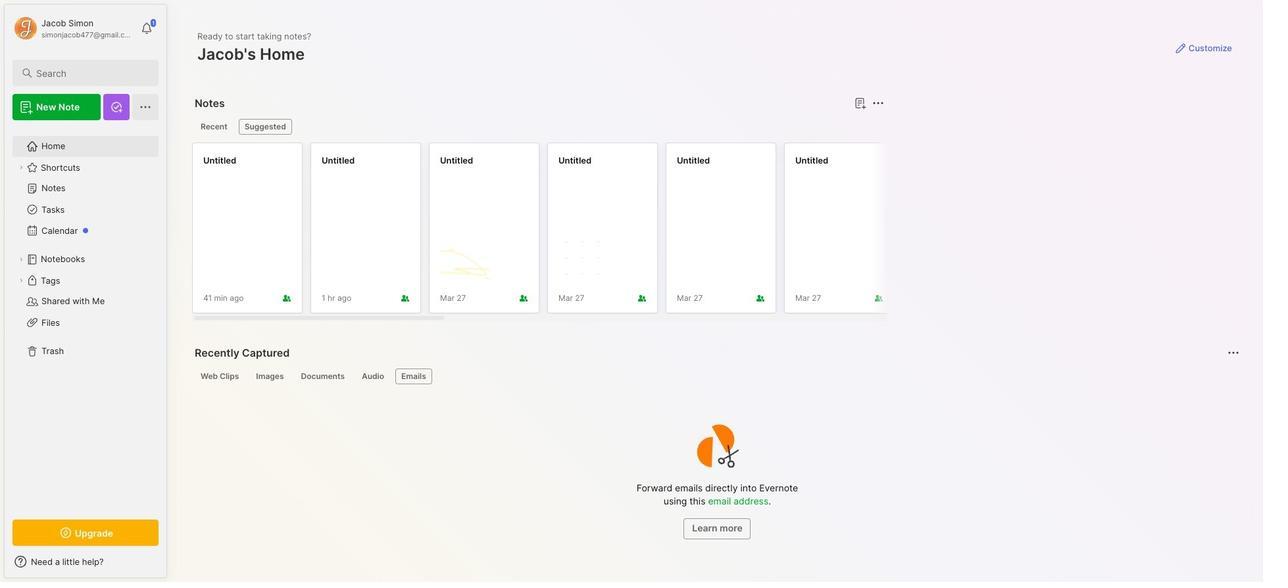 Task type: vqa. For each thing, say whether or not it's contained in the screenshot.
the rightmost More actions icon
no



Task type: locate. For each thing, give the bounding box(es) containing it.
0 vertical spatial more actions field
[[869, 94, 887, 112]]

tree
[[5, 128, 166, 509]]

WHAT'S NEW field
[[5, 552, 166, 573]]

Account field
[[12, 15, 134, 41]]

Search text field
[[36, 67, 147, 80]]

tab
[[195, 119, 233, 135], [239, 119, 292, 135], [195, 369, 245, 385], [250, 369, 290, 385], [295, 369, 351, 385], [356, 369, 390, 385], [395, 369, 432, 385]]

thumbnail image
[[440, 234, 490, 284], [559, 234, 609, 284]]

row group
[[192, 143, 1263, 322]]

main element
[[0, 0, 171, 583]]

more actions image
[[870, 95, 886, 111]]

0 vertical spatial tab list
[[195, 119, 882, 135]]

1 vertical spatial tab list
[[195, 369, 1237, 385]]

2 tab list from the top
[[195, 369, 1237, 385]]

More actions field
[[869, 94, 887, 112], [1224, 344, 1243, 362]]

None search field
[[36, 65, 147, 81]]

tab list
[[195, 119, 882, 135], [195, 369, 1237, 385]]

1 horizontal spatial more actions field
[[1224, 344, 1243, 362]]

0 horizontal spatial thumbnail image
[[440, 234, 490, 284]]

1 thumbnail image from the left
[[440, 234, 490, 284]]

1 horizontal spatial thumbnail image
[[559, 234, 609, 284]]



Task type: describe. For each thing, give the bounding box(es) containing it.
click to collapse image
[[166, 559, 176, 574]]

1 vertical spatial more actions field
[[1224, 344, 1243, 362]]

0 horizontal spatial more actions field
[[869, 94, 887, 112]]

1 tab list from the top
[[195, 119, 882, 135]]

none search field inside main element
[[36, 65, 147, 81]]

tree inside main element
[[5, 128, 166, 509]]

expand tags image
[[17, 277, 25, 285]]

more actions image
[[1226, 345, 1241, 361]]

expand notebooks image
[[17, 256, 25, 264]]

2 thumbnail image from the left
[[559, 234, 609, 284]]



